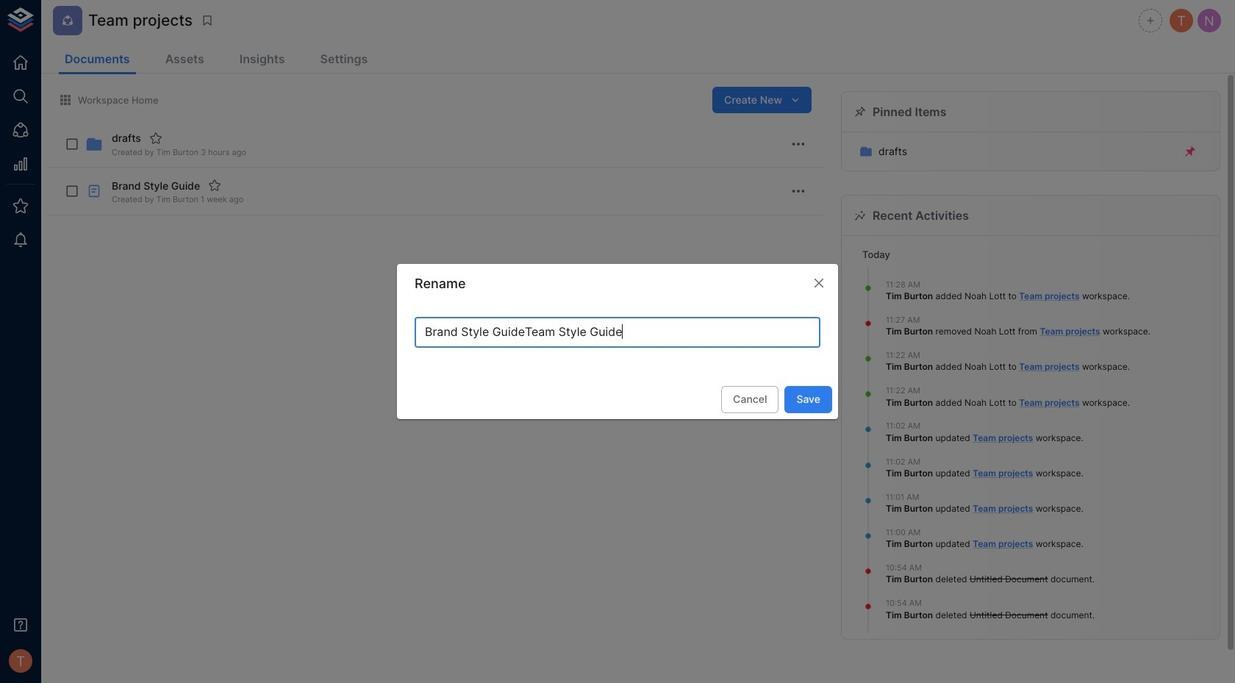 Task type: vqa. For each thing, say whether or not it's contained in the screenshot.
Search Workspaces... 'TEXT FIELD'
no



Task type: describe. For each thing, give the bounding box(es) containing it.
bookmark image
[[201, 14, 214, 27]]

1 horizontal spatial favorite image
[[208, 179, 222, 192]]

Enter Title text field
[[415, 317, 821, 348]]



Task type: locate. For each thing, give the bounding box(es) containing it.
0 vertical spatial favorite image
[[149, 132, 162, 145]]

0 horizontal spatial favorite image
[[149, 132, 162, 145]]

unpin image
[[1184, 145, 1198, 158]]

dialog
[[397, 264, 839, 419]]

1 vertical spatial favorite image
[[208, 179, 222, 192]]

favorite image
[[149, 132, 162, 145], [208, 179, 222, 192]]



